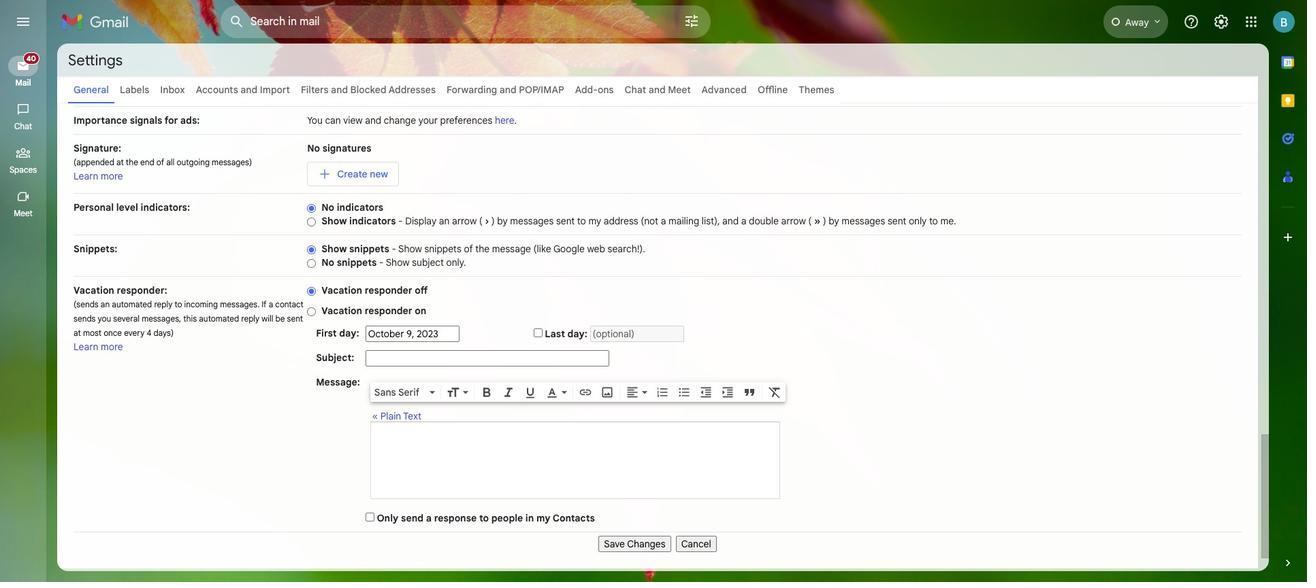 Task type: locate. For each thing, give the bounding box(es) containing it.
)
[[492, 215, 495, 227], [823, 215, 827, 227]]

chat heading
[[0, 121, 46, 132]]

snippets for show snippets of the message (like google web search!).
[[349, 243, 389, 255]]

sent
[[556, 215, 575, 227], [888, 215, 907, 227], [287, 314, 303, 324]]

vacation inside vacation responder: (sends an automated reply to incoming messages. if a contact sends you several messages, this automated reply will be sent at most once every 4 days) learn more
[[74, 285, 114, 297]]

0 vertical spatial chat
[[625, 84, 646, 96]]

in
[[526, 513, 534, 525]]

1 vertical spatial chat
[[14, 121, 32, 131]]

2 responder from the top
[[365, 305, 412, 317]]

sent up google
[[556, 215, 575, 227]]

learn more link down "most"
[[74, 341, 123, 353]]

Vacation responder on radio
[[307, 307, 316, 317]]

1 horizontal spatial by
[[829, 215, 839, 227]]

and left 'import'
[[241, 84, 258, 96]]

0 horizontal spatial (
[[479, 215, 483, 227]]

2 learn from the top
[[74, 341, 98, 353]]

0 horizontal spatial the
[[126, 157, 138, 168]]

1 vertical spatial responder
[[365, 305, 412, 317]]

arrow left '»'
[[781, 215, 806, 227]]

messages)
[[212, 157, 252, 168]]

indicators
[[337, 202, 383, 214], [349, 215, 396, 227]]

learn down "most"
[[74, 341, 98, 353]]

ons
[[598, 84, 614, 96]]

1 vertical spatial indicators
[[349, 215, 396, 227]]

my right in
[[537, 513, 551, 525]]

0 vertical spatial reply
[[154, 300, 173, 310]]

filters and blocked addresses
[[301, 84, 436, 96]]

no down you
[[307, 142, 320, 155]]

vacation right vacation responder off radio
[[322, 285, 362, 297]]

0 vertical spatial no
[[307, 142, 320, 155]]

messages up (like
[[510, 215, 554, 227]]

2 more from the top
[[101, 341, 123, 353]]

be
[[275, 314, 285, 324]]

general link
[[74, 84, 109, 96]]

No snippets radio
[[307, 259, 316, 269]]

arrow
[[452, 215, 477, 227], [781, 215, 806, 227]]

reply up messages, in the left of the page
[[154, 300, 173, 310]]

save
[[604, 539, 625, 551]]

1 horizontal spatial -
[[392, 243, 396, 255]]

forwarding
[[447, 84, 497, 96]]

chat for chat
[[14, 121, 32, 131]]

sends
[[74, 314, 96, 324]]

more inside signature: (appended at the end of all outgoing messages) learn more
[[101, 170, 123, 183]]

several
[[113, 314, 140, 324]]

learn down (appended
[[74, 170, 98, 183]]

main menu image
[[15, 14, 31, 30]]

vacation responder off
[[322, 285, 428, 297]]

numbered list ‪(⌘⇧7)‬ image
[[656, 386, 669, 400]]

1 vertical spatial -
[[392, 243, 396, 255]]

first
[[316, 328, 337, 340]]

the left end
[[126, 157, 138, 168]]

1 horizontal spatial automated
[[199, 314, 239, 324]]

of
[[156, 157, 164, 168], [464, 243, 473, 255]]

can
[[325, 114, 341, 127]]

tab list
[[1269, 44, 1307, 534]]

and up here at the top left of the page
[[500, 84, 517, 96]]

1 vertical spatial meet
[[14, 208, 33, 219]]

import
[[260, 84, 290, 96]]

days)
[[153, 328, 174, 338]]

0 vertical spatial an
[[439, 215, 450, 227]]

1 horizontal spatial (
[[809, 215, 812, 227]]

0 horizontal spatial messages
[[510, 215, 554, 227]]

1 horizontal spatial messages
[[842, 215, 886, 227]]

0 horizontal spatial my
[[537, 513, 551, 525]]

reply left "will"
[[241, 314, 260, 324]]

learn inside signature: (appended at the end of all outgoing messages) learn more
[[74, 170, 98, 183]]

0 vertical spatial responder
[[365, 285, 412, 297]]

0 horizontal spatial meet
[[14, 208, 33, 219]]

meet heading
[[0, 208, 46, 219]]

(
[[479, 215, 483, 227], [809, 215, 812, 227]]

offline link
[[758, 84, 788, 96]]

1 vertical spatial an
[[101, 300, 110, 310]]

40 link
[[8, 52, 39, 76]]

learn
[[74, 170, 98, 183], [74, 341, 98, 353]]

mail heading
[[0, 78, 46, 89]]

chat down 'mail' heading
[[14, 121, 32, 131]]

first day:
[[316, 328, 359, 340]]

0 vertical spatial indicators
[[337, 202, 383, 214]]

only
[[909, 215, 927, 227]]

no right the no indicators radio
[[322, 202, 334, 214]]

sent inside vacation responder: (sends an automated reply to incoming messages. if a contact sends you several messages, this automated reply will be sent at most once every 4 days) learn more
[[287, 314, 303, 324]]

2 horizontal spatial -
[[398, 215, 403, 227]]

a inside vacation responder: (sends an automated reply to incoming messages. if a contact sends you several messages, this automated reply will be sent at most once every 4 days) learn more
[[269, 300, 273, 310]]

Only send a response to people in my Contacts checkbox
[[366, 513, 374, 522]]

bold ‪(⌘b)‬ image
[[480, 386, 494, 400]]

and
[[241, 84, 258, 96], [331, 84, 348, 96], [500, 84, 517, 96], [649, 84, 666, 96], [365, 114, 381, 127], [723, 215, 739, 227]]

1 vertical spatial no
[[322, 202, 334, 214]]

0 horizontal spatial of
[[156, 157, 164, 168]]

0 horizontal spatial sent
[[287, 314, 303, 324]]

0 vertical spatial of
[[156, 157, 164, 168]]

to left people at the left bottom of page
[[479, 513, 489, 525]]

sent left only
[[888, 215, 907, 227]]

an right display
[[439, 215, 450, 227]]

- left display
[[398, 215, 403, 227]]

messages right '»'
[[842, 215, 886, 227]]

a
[[661, 215, 666, 227], [741, 215, 747, 227], [269, 300, 273, 310], [426, 513, 432, 525]]

1 ) from the left
[[492, 215, 495, 227]]

) right '»'
[[823, 215, 827, 227]]

sans
[[374, 387, 396, 399]]

meet
[[668, 84, 691, 96], [14, 208, 33, 219]]

1 arrow from the left
[[452, 215, 477, 227]]

off
[[415, 285, 428, 297]]

1 horizontal spatial of
[[464, 243, 473, 255]]

and for filters
[[331, 84, 348, 96]]

snippets for show subject only.
[[337, 257, 377, 269]]

( left ›
[[479, 215, 483, 227]]

the down ›
[[475, 243, 490, 255]]

0 vertical spatial more
[[101, 170, 123, 183]]

.
[[515, 114, 517, 127]]

google
[[554, 243, 585, 255]]

1 vertical spatial at
[[74, 328, 81, 338]]

- for show snippets of the message (like google web search!).
[[392, 243, 396, 255]]

show indicators - display an arrow ( › ) by messages sent to my address (not a mailing list), and a double arrow ( » ) by messages sent only to me.
[[322, 215, 957, 227]]

0 horizontal spatial at
[[74, 328, 81, 338]]

arrow left ›
[[452, 215, 477, 227]]

indent more ‪(⌘])‬ image
[[721, 386, 735, 400]]

more down (appended
[[101, 170, 123, 183]]

Subject text field
[[366, 351, 609, 367]]

1 learn more link from the top
[[74, 170, 123, 183]]

snippets up only.
[[425, 243, 462, 255]]

responder up vacation responder on
[[365, 285, 412, 297]]

indicators down create new
[[337, 202, 383, 214]]

more down once
[[101, 341, 123, 353]]

-
[[398, 215, 403, 227], [392, 243, 396, 255], [379, 257, 384, 269]]

message:
[[316, 377, 360, 389]]

1 vertical spatial more
[[101, 341, 123, 353]]

Last day: text field
[[590, 326, 684, 343]]

to up messages, in the left of the page
[[175, 300, 182, 310]]

to inside vacation responder: (sends an automated reply to incoming messages. if a contact sends you several messages, this automated reply will be sent at most once every 4 days) learn more
[[175, 300, 182, 310]]

if
[[262, 300, 267, 310]]

- up vacation responder off
[[379, 257, 384, 269]]

(appended
[[74, 157, 114, 168]]

at
[[116, 157, 124, 168], [74, 328, 81, 338]]

signatures
[[323, 142, 372, 155]]

Last day: checkbox
[[534, 329, 543, 338]]

sent right be
[[287, 314, 303, 324]]

chat right ons
[[625, 84, 646, 96]]

save changes
[[604, 539, 666, 551]]

responder down vacation responder off
[[365, 305, 412, 317]]

mail
[[15, 78, 31, 88]]

1 horizontal spatial navigation
[[74, 533, 1242, 553]]

- up no snippets - show subject only.
[[392, 243, 396, 255]]

personal level indicators:
[[74, 202, 190, 214]]

responder
[[365, 285, 412, 297], [365, 305, 412, 317]]

0 vertical spatial learn
[[74, 170, 98, 183]]

the
[[126, 157, 138, 168], [475, 243, 490, 255]]

- for show subject only.
[[379, 257, 384, 269]]

the inside signature: (appended at the end of all outgoing messages) learn more
[[126, 157, 138, 168]]

of up only.
[[464, 243, 473, 255]]

0 horizontal spatial arrow
[[452, 215, 477, 227]]

by right ›
[[497, 215, 508, 227]]

list),
[[702, 215, 720, 227]]

day: for first day:
[[339, 328, 359, 340]]

of inside signature: (appended at the end of all outgoing messages) learn more
[[156, 157, 164, 168]]

1 vertical spatial learn more link
[[74, 341, 123, 353]]

chat for chat and meet
[[625, 84, 646, 96]]

search!).
[[608, 243, 646, 255]]

1 vertical spatial of
[[464, 243, 473, 255]]

- for display an arrow (
[[398, 215, 403, 227]]

1 horizontal spatial day:
[[568, 328, 588, 340]]

all
[[166, 157, 175, 168]]

snippets
[[349, 243, 389, 255], [425, 243, 462, 255], [337, 257, 377, 269]]

indicators down no indicators
[[349, 215, 396, 227]]

indent less ‪(⌘[)‬ image
[[699, 386, 713, 400]]

save changes button
[[599, 537, 671, 553]]

0 horizontal spatial day:
[[339, 328, 359, 340]]

learn more link for responder:
[[74, 341, 123, 353]]

0 vertical spatial learn more link
[[74, 170, 123, 183]]

2 learn more link from the top
[[74, 341, 123, 353]]

snippets up no snippets - show subject only.
[[349, 243, 389, 255]]

advanced
[[702, 84, 747, 96]]

0 horizontal spatial -
[[379, 257, 384, 269]]

formatting options toolbar
[[370, 383, 786, 402]]

web
[[587, 243, 605, 255]]

outgoing
[[177, 157, 210, 168]]

0 horizontal spatial by
[[497, 215, 508, 227]]

indicators for show
[[349, 215, 396, 227]]

sans serif option
[[372, 386, 427, 400]]

vacation up (sends
[[74, 285, 114, 297]]

day: right last
[[568, 328, 588, 340]]

1 horizontal spatial an
[[439, 215, 450, 227]]

1 more from the top
[[101, 170, 123, 183]]

automated up 'several'
[[112, 300, 152, 310]]

day:
[[339, 328, 359, 340], [568, 328, 588, 340]]

create new button
[[307, 162, 399, 187]]

learn more link down (appended
[[74, 170, 123, 183]]

( left '»'
[[809, 215, 812, 227]]

and right filters
[[331, 84, 348, 96]]

an up you
[[101, 300, 110, 310]]

1 horizontal spatial my
[[589, 215, 601, 227]]

40
[[26, 54, 36, 63]]

day: right first
[[339, 328, 359, 340]]

and right ons
[[649, 84, 666, 96]]

(sends
[[74, 300, 99, 310]]

vacation for vacation responder on
[[322, 305, 362, 317]]

1 responder from the top
[[365, 285, 412, 297]]

vacation for vacation responder off
[[322, 285, 362, 297]]

a right if
[[269, 300, 273, 310]]

1 horizontal spatial chat
[[625, 84, 646, 96]]

snippets up vacation responder off
[[337, 257, 377, 269]]

link ‪(⌘k)‬ image
[[579, 386, 592, 400]]

meet inside meet heading
[[14, 208, 33, 219]]

italic ‪(⌘i)‬ image
[[502, 386, 515, 400]]

of left all
[[156, 157, 164, 168]]

0 horizontal spatial an
[[101, 300, 110, 310]]

0 horizontal spatial navigation
[[0, 44, 48, 583]]

1 horizontal spatial )
[[823, 215, 827, 227]]

0 vertical spatial the
[[126, 157, 138, 168]]

meet left advanced link
[[668, 84, 691, 96]]

vacation responder: (sends an automated reply to incoming messages. if a contact sends you several messages, this automated reply will be sent at most once every 4 days) learn more
[[74, 285, 304, 353]]

vacation for vacation responder: (sends an automated reply to incoming messages. if a contact sends you several messages, this automated reply will be sent at most once every 4 days) learn more
[[74, 285, 114, 297]]

your
[[419, 114, 438, 127]]

chat and meet link
[[625, 84, 691, 96]]

0 vertical spatial at
[[116, 157, 124, 168]]

importance
[[74, 114, 127, 127]]

0 horizontal spatial chat
[[14, 121, 32, 131]]

chat inside 'heading'
[[14, 121, 32, 131]]

1 horizontal spatial the
[[475, 243, 490, 255]]

meet down spaces heading
[[14, 208, 33, 219]]

no right 'no snippets' radio
[[322, 257, 334, 269]]

snippets:
[[74, 243, 117, 255]]

accounts
[[196, 84, 238, 96]]

preferences
[[440, 114, 493, 127]]

0 vertical spatial meet
[[668, 84, 691, 96]]

First day: text field
[[366, 326, 460, 343]]

cancel
[[681, 539, 711, 551]]

indicators for no
[[337, 202, 383, 214]]

at left "most"
[[74, 328, 81, 338]]

2 arrow from the left
[[781, 215, 806, 227]]

1 horizontal spatial at
[[116, 157, 124, 168]]

0 horizontal spatial )
[[492, 215, 495, 227]]

) right ›
[[492, 215, 495, 227]]

1 learn from the top
[[74, 170, 98, 183]]

navigation
[[0, 44, 48, 583], [74, 533, 1242, 553]]

1 vertical spatial learn
[[74, 341, 98, 353]]

0 vertical spatial -
[[398, 215, 403, 227]]

automated down incoming
[[199, 314, 239, 324]]

1 vertical spatial my
[[537, 513, 551, 525]]

0 horizontal spatial automated
[[112, 300, 152, 310]]

2 ( from the left
[[809, 215, 812, 227]]

here
[[495, 114, 515, 127]]

at right (appended
[[116, 157, 124, 168]]

will
[[262, 314, 273, 324]]

learn more link
[[74, 170, 123, 183], [74, 341, 123, 353]]

remove formatting ‪(⌘\)‬ image
[[768, 386, 782, 400]]

of for end
[[156, 157, 164, 168]]

1 horizontal spatial meet
[[668, 84, 691, 96]]

1 vertical spatial automated
[[199, 314, 239, 324]]

an inside vacation responder: (sends an automated reply to incoming messages. if a contact sends you several messages, this automated reply will be sent at most once every 4 days) learn more
[[101, 300, 110, 310]]

signature: (appended at the end of all outgoing messages) learn more
[[74, 142, 252, 183]]

filters and blocked addresses link
[[301, 84, 436, 96]]

responder:
[[117, 285, 167, 297]]

vacation up first day:
[[322, 305, 362, 317]]

settings image
[[1214, 14, 1230, 30]]

here link
[[495, 114, 515, 127]]

1 horizontal spatial reply
[[241, 314, 260, 324]]

automated
[[112, 300, 152, 310], [199, 314, 239, 324]]

by right '»'
[[829, 215, 839, 227]]

2 vertical spatial -
[[379, 257, 384, 269]]

my left the address
[[589, 215, 601, 227]]

1 horizontal spatial arrow
[[781, 215, 806, 227]]

learn more link for (appended
[[74, 170, 123, 183]]



Task type: describe. For each thing, give the bounding box(es) containing it.
search in mail image
[[225, 10, 249, 34]]

signature:
[[74, 142, 121, 155]]

Search in mail search field
[[221, 5, 711, 38]]

show snippets - show snippets of the message (like google web search!).
[[322, 243, 646, 255]]

no snippets - show subject only.
[[322, 257, 466, 269]]

0 vertical spatial my
[[589, 215, 601, 227]]

gmail image
[[61, 8, 136, 35]]

1 vertical spatial reply
[[241, 314, 260, 324]]

show right show indicators radio
[[322, 215, 347, 227]]

Show snippets radio
[[307, 245, 316, 255]]

on
[[415, 305, 427, 317]]

and right view
[[365, 114, 381, 127]]

Show indicators radio
[[307, 217, 316, 227]]

show left subject
[[386, 257, 410, 269]]

send
[[401, 513, 424, 525]]

changes
[[627, 539, 666, 551]]

no for no signatures
[[307, 142, 320, 155]]

messages.
[[220, 300, 260, 310]]

every
[[124, 328, 145, 338]]

0 horizontal spatial reply
[[154, 300, 173, 310]]

incoming
[[184, 300, 218, 310]]

more inside vacation responder: (sends an automated reply to incoming messages. if a contact sends you several messages, this automated reply will be sent at most once every 4 days) learn more
[[101, 341, 123, 353]]

« plain text
[[372, 411, 422, 423]]

display
[[405, 215, 437, 227]]

2 messages from the left
[[842, 215, 886, 227]]

learn inside vacation responder: (sends an automated reply to incoming messages. if a contact sends you several messages, this automated reply will be sent at most once every 4 days) learn more
[[74, 341, 98, 353]]

2 horizontal spatial sent
[[888, 215, 907, 227]]

and for chat
[[649, 84, 666, 96]]

1 horizontal spatial sent
[[556, 215, 575, 227]]

create
[[337, 168, 367, 180]]

No indicators radio
[[307, 203, 316, 214]]

offline
[[758, 84, 788, 96]]

bulleted list ‪(⌘⇧8)‬ image
[[677, 386, 691, 400]]

last
[[545, 328, 565, 340]]

mailing
[[669, 215, 699, 227]]

vacation responder on
[[322, 305, 427, 317]]

for
[[165, 114, 178, 127]]

personal
[[74, 202, 114, 214]]

only send a response to people in my contacts
[[377, 513, 595, 525]]

a left double
[[741, 215, 747, 227]]

only.
[[446, 257, 466, 269]]

and for forwarding
[[500, 84, 517, 96]]

at inside vacation responder: (sends an automated reply to incoming messages. if a contact sends you several messages, this automated reply will be sent at most once every 4 days) learn more
[[74, 328, 81, 338]]

1 ( from the left
[[479, 215, 483, 227]]

4
[[147, 328, 151, 338]]

navigation containing mail
[[0, 44, 48, 583]]

new
[[370, 168, 388, 180]]

2 ) from the left
[[823, 215, 827, 227]]

0 vertical spatial automated
[[112, 300, 152, 310]]

underline ‪(⌘u)‬ image
[[524, 387, 537, 400]]

1 by from the left
[[497, 215, 508, 227]]

»
[[814, 215, 821, 227]]

Search in mail text field
[[251, 15, 646, 29]]

add-ons link
[[575, 84, 614, 96]]

and for accounts
[[241, 84, 258, 96]]

insert image image
[[600, 386, 614, 400]]

Vacation responder off radio
[[307, 287, 316, 297]]

people
[[491, 513, 523, 525]]

blocked
[[350, 84, 387, 96]]

accounts and import link
[[196, 84, 290, 96]]

forwarding and pop/imap
[[447, 84, 564, 96]]

add-ons
[[575, 84, 614, 96]]

double
[[749, 215, 779, 227]]

no indicators
[[322, 202, 383, 214]]

to up google
[[577, 215, 586, 227]]

themes
[[799, 84, 835, 96]]

support image
[[1184, 14, 1200, 30]]

filters
[[301, 84, 329, 96]]

most
[[83, 328, 102, 338]]

pop/imap
[[519, 84, 564, 96]]

a right "send"
[[426, 513, 432, 525]]

contacts
[[553, 513, 595, 525]]

day: for last day:
[[568, 328, 588, 340]]

signals
[[130, 114, 162, 127]]

a right the (not
[[661, 215, 666, 227]]

importance signals for ads:
[[74, 114, 200, 127]]

advanced search options image
[[678, 7, 705, 35]]

you can view and change your preferences here .
[[307, 114, 517, 127]]

1 messages from the left
[[510, 215, 554, 227]]

change
[[384, 114, 416, 127]]

end
[[140, 157, 154, 168]]

last day:
[[545, 328, 588, 340]]

1 vertical spatial the
[[475, 243, 490, 255]]

no for no indicators
[[322, 202, 334, 214]]

2 vertical spatial no
[[322, 257, 334, 269]]

general
[[74, 84, 109, 96]]

forwarding and pop/imap link
[[447, 84, 564, 96]]

›
[[485, 215, 489, 227]]

this
[[183, 314, 197, 324]]

advanced link
[[702, 84, 747, 96]]

view
[[343, 114, 363, 127]]

contact
[[275, 300, 304, 310]]

labels
[[120, 84, 149, 96]]

message
[[492, 243, 531, 255]]

at inside signature: (appended at the end of all outgoing messages) learn more
[[116, 157, 124, 168]]

me.
[[941, 215, 957, 227]]

2 by from the left
[[829, 215, 839, 227]]

messages,
[[142, 314, 181, 324]]

you
[[307, 114, 323, 127]]

only
[[377, 513, 399, 525]]

you
[[98, 314, 111, 324]]

serif
[[398, 387, 420, 399]]

and right list),
[[723, 215, 739, 227]]

spaces heading
[[0, 165, 46, 176]]

show up no snippets - show subject only.
[[398, 243, 422, 255]]

inbox link
[[160, 84, 185, 96]]

show right 'show snippets' radio
[[322, 243, 347, 255]]

to left me.
[[929, 215, 938, 227]]

of for snippets
[[464, 243, 473, 255]]

addresses
[[389, 84, 436, 96]]

cancel button
[[676, 537, 717, 553]]

navigation containing save changes
[[74, 533, 1242, 553]]

responder for on
[[365, 305, 412, 317]]

(like
[[534, 243, 551, 255]]

quote ‪(⌘⇧9)‬ image
[[743, 386, 756, 400]]

subject
[[412, 257, 444, 269]]

indicators:
[[141, 202, 190, 214]]

responder for off
[[365, 285, 412, 297]]



Task type: vqa. For each thing, say whether or not it's contained in the screenshot.
Arrow
yes



